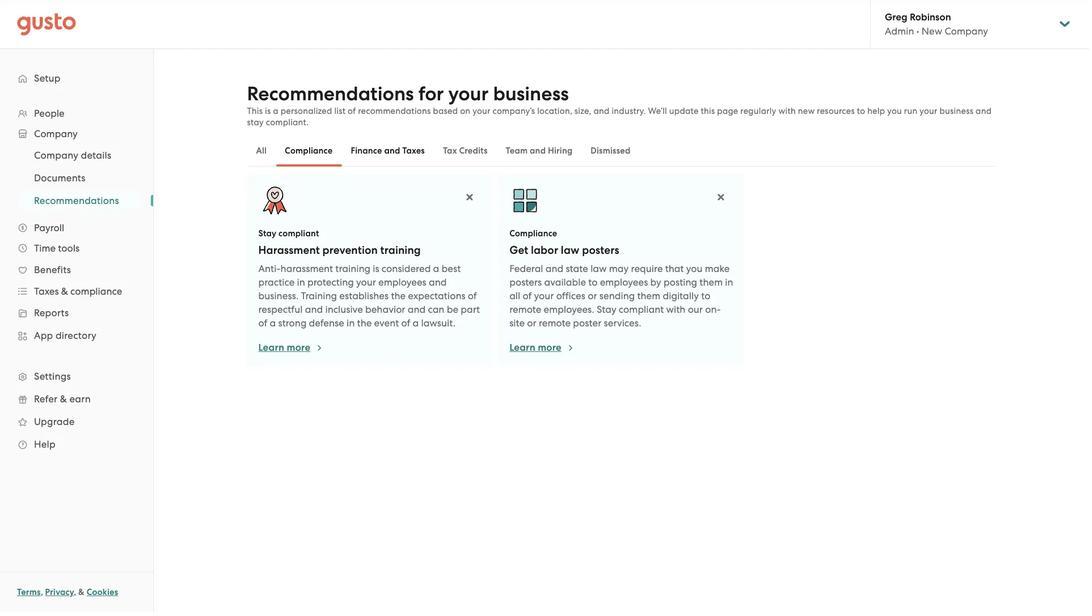 Task type: locate. For each thing, give the bounding box(es) containing it.
1 vertical spatial &
[[60, 394, 67, 405]]

taxes inside "finance and taxes" button
[[402, 146, 425, 156]]

company for company
[[34, 128, 78, 140]]

& inside dropdown button
[[61, 286, 68, 297]]

more down employees.
[[538, 342, 562, 354]]

2 vertical spatial &
[[78, 588, 85, 598]]

in
[[297, 277, 305, 288], [725, 277, 734, 288], [347, 318, 355, 329]]

posters down federal
[[510, 277, 542, 288]]

is
[[265, 106, 271, 116], [373, 263, 379, 275]]

expectations
[[408, 291, 466, 302]]

team
[[506, 146, 528, 156]]

company details link
[[20, 145, 142, 166]]

0 horizontal spatial ,
[[41, 588, 43, 598]]

1 horizontal spatial them
[[700, 277, 723, 288]]

0 horizontal spatial compliant
[[279, 229, 319, 239]]

0 horizontal spatial law
[[561, 244, 580, 257]]

them down by
[[637, 291, 661, 302]]

1 horizontal spatial learn more link
[[510, 342, 575, 355]]

or right site
[[527, 318, 537, 329]]

compliance down compliant.
[[285, 146, 333, 156]]

0 horizontal spatial stay
[[258, 229, 277, 239]]

0 vertical spatial recommendations
[[247, 82, 414, 106]]

compliance
[[285, 146, 333, 156], [510, 229, 557, 239]]

your up on
[[449, 82, 489, 106]]

harassment
[[258, 244, 320, 257]]

to right available
[[589, 277, 598, 288]]

posters up may
[[582, 244, 619, 257]]

settings
[[34, 371, 71, 382]]

refer
[[34, 394, 58, 405]]

0 horizontal spatial more
[[287, 342, 311, 354]]

tax
[[443, 146, 457, 156]]

the left "event"
[[357, 318, 372, 329]]

0 vertical spatial with
[[779, 106, 796, 116]]

you up posting
[[687, 263, 703, 275]]

your up the establishes
[[356, 277, 376, 288]]

2 horizontal spatial in
[[725, 277, 734, 288]]

0 vertical spatial compliant
[[279, 229, 319, 239]]

home image
[[17, 13, 76, 35]]

anti-
[[258, 263, 281, 275]]

company details
[[34, 150, 111, 161]]

1 vertical spatial training
[[336, 263, 371, 275]]

1 vertical spatial you
[[687, 263, 703, 275]]

0 horizontal spatial taxes
[[34, 286, 59, 297]]

terms link
[[17, 588, 41, 598]]

defense
[[309, 318, 344, 329]]

1 list from the top
[[0, 103, 153, 456]]

law left may
[[591, 263, 607, 275]]

help
[[868, 106, 885, 116]]

1 vertical spatial or
[[527, 318, 537, 329]]

2 more from the left
[[538, 342, 562, 354]]

in down the inclusive
[[347, 318, 355, 329]]

1 vertical spatial the
[[357, 318, 372, 329]]

with down digitally
[[666, 304, 686, 315]]

cookies button
[[87, 586, 118, 600]]

to left 'help'
[[857, 106, 866, 116]]

2 vertical spatial to
[[701, 291, 711, 302]]

that
[[665, 263, 684, 275]]

1 learn more link from the left
[[258, 342, 324, 355]]

page
[[717, 106, 739, 116]]

is up the establishes
[[373, 263, 379, 275]]

2 learn more from the left
[[510, 342, 562, 354]]

2 learn from the left
[[510, 342, 536, 354]]

lawsuit.
[[421, 318, 456, 329]]

0 vertical spatial compliance
[[285, 146, 333, 156]]

1 horizontal spatial learn
[[510, 342, 536, 354]]

recommendations for recommendations
[[34, 195, 119, 207]]

documents
[[34, 173, 86, 184]]

recommendations for your business this is a personalized list of recommendations based on your company's location, size, and industry. we'll update this page regularly with new resources to help you run your business and stay compliant.
[[247, 82, 992, 128]]

refer & earn link
[[11, 389, 142, 410]]

to inside recommendations for your business this is a personalized list of recommendations based on your company's location, size, and industry. we'll update this page regularly with new resources to help you run your business and stay compliant.
[[857, 106, 866, 116]]

considered
[[382, 263, 431, 275]]

& down benefits link
[[61, 286, 68, 297]]

your
[[449, 82, 489, 106], [473, 106, 491, 116], [920, 106, 938, 116], [356, 277, 376, 288], [534, 291, 554, 302]]

1 learn more from the left
[[258, 342, 311, 354]]

remote down employees.
[[539, 318, 571, 329]]

recommendations for recommendations for your business this is a personalized list of recommendations based on your company's location, size, and industry. we'll update this page regularly with new resources to help you run your business and stay compliant.
[[247, 82, 414, 106]]

of down respectful
[[258, 318, 267, 329]]

them down make at the right
[[700, 277, 723, 288]]

0 vertical spatial you
[[888, 106, 902, 116]]

business right run
[[940, 106, 974, 116]]

of right all
[[523, 291, 532, 302]]

employees inside federal and state law may require that you make posters available to employees by posting them in all of your offices or sending them digitally to remote employees. stay compliant with our on- site or remote poster services.
[[600, 277, 648, 288]]

regularly
[[741, 106, 777, 116]]

company for company details
[[34, 150, 78, 161]]

company right new
[[945, 26, 989, 37]]

0 vertical spatial taxes
[[402, 146, 425, 156]]

2 list from the top
[[0, 144, 153, 212]]

1 vertical spatial taxes
[[34, 286, 59, 297]]

1 horizontal spatial recommendations
[[247, 82, 414, 106]]

0 horizontal spatial posters
[[510, 277, 542, 288]]

1 horizontal spatial compliance
[[510, 229, 557, 239]]

learn more link down strong at the bottom of the page
[[258, 342, 324, 355]]

0 vertical spatial law
[[561, 244, 580, 257]]

0 horizontal spatial is
[[265, 106, 271, 116]]

or right offices
[[588, 291, 597, 302]]

compliance
[[70, 286, 122, 297]]

company down people
[[34, 128, 78, 140]]

is inside anti-harassment training is considered a best practice in protecting your employees and business. training establishes the expectations of respectful and inclusive behavior and can be part of a strong defense in the event of a lawsuit.
[[373, 263, 379, 275]]

and inside federal and state law may require that you make posters available to employees by posting them in all of your offices or sending them digitally to remote employees. stay compliant with our on- site or remote poster services.
[[546, 263, 564, 275]]

1 , from the left
[[41, 588, 43, 598]]

sending
[[600, 291, 635, 302]]

0 vertical spatial or
[[588, 291, 597, 302]]

1 vertical spatial business
[[940, 106, 974, 116]]

0 vertical spatial them
[[700, 277, 723, 288]]

0 vertical spatial company
[[945, 26, 989, 37]]

1 vertical spatial stay
[[597, 304, 617, 315]]

1 vertical spatial is
[[373, 263, 379, 275]]

1 vertical spatial law
[[591, 263, 607, 275]]

learn for labor
[[510, 342, 536, 354]]

stay down 'sending'
[[597, 304, 617, 315]]

more
[[287, 342, 311, 354], [538, 342, 562, 354]]

the
[[391, 291, 406, 302], [357, 318, 372, 329]]

event
[[374, 318, 399, 329]]

part
[[461, 304, 480, 315]]

0 horizontal spatial learn more link
[[258, 342, 324, 355]]

with left "new"
[[779, 106, 796, 116]]

0 vertical spatial remote
[[510, 304, 542, 315]]

0 vertical spatial &
[[61, 286, 68, 297]]

0 horizontal spatial employees
[[379, 277, 427, 288]]

1 vertical spatial company
[[34, 128, 78, 140]]

learn more link for harassment
[[258, 342, 324, 355]]

establishes
[[339, 291, 389, 302]]

this
[[701, 106, 715, 116]]

1 horizontal spatial with
[[779, 106, 796, 116]]

compliance inside button
[[285, 146, 333, 156]]

compliance inside "compliance get labor law posters"
[[510, 229, 557, 239]]

2 learn more link from the left
[[510, 342, 575, 355]]

compliant up services.
[[619, 304, 664, 315]]

taxes & compliance
[[34, 286, 122, 297]]

taxes left tax
[[402, 146, 425, 156]]

taxes
[[402, 146, 425, 156], [34, 286, 59, 297]]

recommendations up list
[[247, 82, 414, 106]]

0 horizontal spatial learn
[[258, 342, 284, 354]]

law inside federal and state law may require that you make posters available to employees by posting them in all of your offices or sending them digitally to remote employees. stay compliant with our on- site or remote poster services.
[[591, 263, 607, 275]]

1 more from the left
[[287, 342, 311, 354]]

of inside recommendations for your business this is a personalized list of recommendations based on your company's location, size, and industry. we'll update this page regularly with new resources to help you run your business and stay compliant.
[[348, 106, 356, 116]]

compliant up harassment
[[279, 229, 319, 239]]

&
[[61, 286, 68, 297], [60, 394, 67, 405], [78, 588, 85, 598]]

stay up harassment
[[258, 229, 277, 239]]

1 horizontal spatial you
[[888, 106, 902, 116]]

0 horizontal spatial with
[[666, 304, 686, 315]]

be
[[447, 304, 459, 315]]

people
[[34, 108, 65, 119]]

them
[[700, 277, 723, 288], [637, 291, 661, 302]]

remote up site
[[510, 304, 542, 315]]

law inside "compliance get labor law posters"
[[561, 244, 580, 257]]

can
[[428, 304, 445, 315]]

credits
[[459, 146, 488, 156]]

, left cookies 'button'
[[74, 588, 76, 598]]

your down available
[[534, 291, 554, 302]]

0 horizontal spatial learn more
[[258, 342, 311, 354]]

of right list
[[348, 106, 356, 116]]

learn more for labor
[[510, 342, 562, 354]]

training
[[381, 244, 421, 257], [336, 263, 371, 275]]

1 horizontal spatial law
[[591, 263, 607, 275]]

1 vertical spatial compliant
[[619, 304, 664, 315]]

more for harassment
[[287, 342, 311, 354]]

is right this
[[265, 106, 271, 116]]

0 vertical spatial the
[[391, 291, 406, 302]]

employees
[[379, 277, 427, 288], [600, 277, 648, 288]]

1 horizontal spatial ,
[[74, 588, 76, 598]]

and
[[594, 106, 610, 116], [976, 106, 992, 116], [384, 146, 400, 156], [530, 146, 546, 156], [546, 263, 564, 275], [429, 277, 447, 288], [305, 304, 323, 315], [408, 304, 426, 315]]

1 vertical spatial with
[[666, 304, 686, 315]]

of up the part
[[468, 291, 477, 302]]

site
[[510, 318, 525, 329]]

recommendations inside recommendations for your business this is a personalized list of recommendations based on your company's location, size, and industry. we'll update this page regularly with new resources to help you run your business and stay compliant.
[[247, 82, 414, 106]]

0 horizontal spatial compliance
[[285, 146, 333, 156]]

learn more down strong at the bottom of the page
[[258, 342, 311, 354]]

remote
[[510, 304, 542, 315], [539, 318, 571, 329]]

0 horizontal spatial you
[[687, 263, 703, 275]]

a inside recommendations for your business this is a personalized list of recommendations based on your company's location, size, and industry. we'll update this page regularly with new resources to help you run your business and stay compliant.
[[273, 106, 279, 116]]

training
[[301, 291, 337, 302]]

1 vertical spatial compliance
[[510, 229, 557, 239]]

anti-harassment training is considered a best practice in protecting your employees and business. training establishes the expectations of respectful and inclusive behavior and can be part of a strong defense in the event of a lawsuit.
[[258, 263, 480, 329]]

law up state
[[561, 244, 580, 257]]

learn down site
[[510, 342, 536, 354]]

compliance up labor
[[510, 229, 557, 239]]

training down 'prevention'
[[336, 263, 371, 275]]

stay
[[247, 117, 264, 128]]

recommendations inside gusto navigation element
[[34, 195, 119, 207]]

0 vertical spatial is
[[265, 106, 271, 116]]

1 horizontal spatial is
[[373, 263, 379, 275]]

employees down may
[[600, 277, 648, 288]]

1 vertical spatial to
[[589, 277, 598, 288]]

1 horizontal spatial to
[[701, 291, 711, 302]]

of right "event"
[[401, 318, 410, 329]]

gusto navigation element
[[0, 49, 153, 474]]

state
[[566, 263, 588, 275]]

with
[[779, 106, 796, 116], [666, 304, 686, 315]]

1 employees from the left
[[379, 277, 427, 288]]

more down strong at the bottom of the page
[[287, 342, 311, 354]]

taxes up reports
[[34, 286, 59, 297]]

training up considered
[[381, 244, 421, 257]]

posters
[[582, 244, 619, 257], [510, 277, 542, 288]]

2 vertical spatial company
[[34, 150, 78, 161]]

1 horizontal spatial compliant
[[619, 304, 664, 315]]

practice
[[258, 277, 295, 288]]

learn down strong at the bottom of the page
[[258, 342, 284, 354]]

learn more down site
[[510, 342, 562, 354]]

law for posters
[[561, 244, 580, 257]]

1 horizontal spatial stay
[[597, 304, 617, 315]]

1 horizontal spatial posters
[[582, 244, 619, 257]]

you left run
[[888, 106, 902, 116]]

1 horizontal spatial taxes
[[402, 146, 425, 156]]

in down make at the right
[[725, 277, 734, 288]]

compliant.
[[266, 117, 309, 128]]

& left cookies 'button'
[[78, 588, 85, 598]]

taxes inside the taxes & compliance dropdown button
[[34, 286, 59, 297]]

learn more
[[258, 342, 311, 354], [510, 342, 562, 354]]

1 horizontal spatial more
[[538, 342, 562, 354]]

0 vertical spatial stay
[[258, 229, 277, 239]]

business up company's
[[493, 82, 569, 106]]

app directory
[[34, 330, 96, 342]]

company inside dropdown button
[[34, 128, 78, 140]]

finance and taxes
[[351, 146, 425, 156]]

tax credits
[[443, 146, 488, 156]]

1 vertical spatial recommendations
[[34, 195, 119, 207]]

0 vertical spatial business
[[493, 82, 569, 106]]

0 horizontal spatial recommendations
[[34, 195, 119, 207]]

learn more link down site
[[510, 342, 575, 355]]

we'll
[[648, 106, 667, 116]]

to up on-
[[701, 291, 711, 302]]

1 vertical spatial posters
[[510, 277, 542, 288]]

1 horizontal spatial business
[[940, 106, 974, 116]]

by
[[651, 277, 662, 288]]

& left earn
[[60, 394, 67, 405]]

1 horizontal spatial training
[[381, 244, 421, 257]]

more for labor
[[538, 342, 562, 354]]

2 horizontal spatial to
[[857, 106, 866, 116]]

training inside stay compliant harassment prevention training
[[381, 244, 421, 257]]

0 vertical spatial posters
[[582, 244, 619, 257]]

& inside "link"
[[60, 394, 67, 405]]

1 horizontal spatial employees
[[600, 277, 648, 288]]

employees down considered
[[379, 277, 427, 288]]

the up behavior
[[391, 291, 406, 302]]

1 learn from the left
[[258, 342, 284, 354]]

upgrade
[[34, 417, 75, 428]]

& for earn
[[60, 394, 67, 405]]

a up compliant.
[[273, 106, 279, 116]]

taxes & compliance button
[[11, 281, 142, 302]]

company up documents
[[34, 150, 78, 161]]

2 employees from the left
[[600, 277, 648, 288]]

, left privacy link
[[41, 588, 43, 598]]

0 vertical spatial to
[[857, 106, 866, 116]]

list
[[0, 103, 153, 456], [0, 144, 153, 212]]

of
[[348, 106, 356, 116], [468, 291, 477, 302], [523, 291, 532, 302], [258, 318, 267, 329], [401, 318, 410, 329]]

0 horizontal spatial them
[[637, 291, 661, 302]]

in down harassment at left top
[[297, 277, 305, 288]]

labor
[[531, 244, 558, 257]]

recommendations down documents link
[[34, 195, 119, 207]]

0 vertical spatial training
[[381, 244, 421, 257]]

1 horizontal spatial learn more
[[510, 342, 562, 354]]

you inside recommendations for your business this is a personalized list of recommendations based on your company's location, size, and industry. we'll update this page regularly with new resources to help you run your business and stay compliant.
[[888, 106, 902, 116]]

0 horizontal spatial training
[[336, 263, 371, 275]]



Task type: describe. For each thing, give the bounding box(es) containing it.
behavior
[[365, 304, 405, 315]]

your inside federal and state law may require that you make posters available to employees by posting them in all of your offices or sending them digitally to remote employees. stay compliant with our on- site or remote poster services.
[[534, 291, 554, 302]]

company's
[[493, 106, 535, 116]]

is inside recommendations for your business this is a personalized list of recommendations based on your company's location, size, and industry. we'll update this page regularly with new resources to help you run your business and stay compliant.
[[265, 106, 271, 116]]

your right run
[[920, 106, 938, 116]]

best
[[442, 263, 461, 275]]

help
[[34, 439, 56, 451]]

robinson
[[910, 11, 951, 23]]

your inside anti-harassment training is considered a best practice in protecting your employees and business. training establishes the expectations of respectful and inclusive behavior and can be part of a strong defense in the event of a lawsuit.
[[356, 277, 376, 288]]

offices
[[556, 291, 586, 302]]

poster
[[573, 318, 602, 329]]

finance
[[351, 146, 382, 156]]

help link
[[11, 435, 142, 455]]

list containing people
[[0, 103, 153, 456]]

compliance get labor law posters
[[510, 229, 619, 257]]

people button
[[11, 103, 142, 124]]

1 horizontal spatial in
[[347, 318, 355, 329]]

greg robinson admin • new company
[[885, 11, 989, 37]]

0 horizontal spatial the
[[357, 318, 372, 329]]

tools
[[58, 243, 80, 254]]

cookies
[[87, 588, 118, 598]]

stay inside stay compliant harassment prevention training
[[258, 229, 277, 239]]

greg
[[885, 11, 908, 23]]

stay compliant harassment prevention training
[[258, 229, 421, 257]]

update
[[669, 106, 699, 116]]

industry.
[[612, 106, 646, 116]]

benefits
[[34, 264, 71, 276]]

list
[[334, 106, 346, 116]]

training inside anti-harassment training is considered a best practice in protecting your employees and business. training establishes the expectations of respectful and inclusive behavior and can be part of a strong defense in the event of a lawsuit.
[[336, 263, 371, 275]]

posters inside federal and state law may require that you make posters available to employees by posting them in all of your offices or sending them digitally to remote employees. stay compliant with our on- site or remote poster services.
[[510, 277, 542, 288]]

employees.
[[544, 304, 595, 315]]

1 horizontal spatial or
[[588, 291, 597, 302]]

list containing company details
[[0, 144, 153, 212]]

2 , from the left
[[74, 588, 76, 598]]

available
[[544, 277, 586, 288]]

inclusive
[[325, 304, 363, 315]]

a down respectful
[[270, 318, 276, 329]]

services.
[[604, 318, 641, 329]]

location,
[[537, 106, 572, 116]]

harassment
[[281, 263, 333, 275]]

all
[[256, 146, 267, 156]]

based
[[433, 106, 458, 116]]

terms
[[17, 588, 41, 598]]

federal
[[510, 263, 543, 275]]

a left 'best'
[[433, 263, 439, 275]]

admin
[[885, 26, 914, 37]]

get
[[510, 244, 528, 257]]

with inside recommendations for your business this is a personalized list of recommendations based on your company's location, size, and industry. we'll update this page regularly with new resources to help you run your business and stay compliant.
[[779, 106, 796, 116]]

digitally
[[663, 291, 699, 302]]

learn more link for labor
[[510, 342, 575, 355]]

setup
[[34, 73, 61, 84]]

compliant inside federal and state law may require that you make posters available to employees by posting them in all of your offices or sending them digitally to remote employees. stay compliant with our on- site or remote poster services.
[[619, 304, 664, 315]]

with inside federal and state law may require that you make posters available to employees by posting them in all of your offices or sending them digitally to remote employees. stay compliant with our on- site or remote poster services.
[[666, 304, 686, 315]]

details
[[81, 150, 111, 161]]

benefits link
[[11, 260, 142, 280]]

time tools
[[34, 243, 80, 254]]

dismissed
[[591, 146, 631, 156]]

personalized
[[281, 106, 332, 116]]

1 vertical spatial them
[[637, 291, 661, 302]]

your right on
[[473, 106, 491, 116]]

reports
[[34, 308, 69, 319]]

reports link
[[11, 303, 142, 323]]

for
[[419, 82, 444, 106]]

1 vertical spatial remote
[[539, 318, 571, 329]]

posters inside "compliance get labor law posters"
[[582, 244, 619, 257]]

learn more for harassment
[[258, 342, 311, 354]]

company button
[[11, 124, 142, 144]]

stay inside federal and state law may require that you make posters available to employees by posting them in all of your offices or sending them digitally to remote employees. stay compliant with our on- site or remote poster services.
[[597, 304, 617, 315]]

•
[[917, 26, 920, 37]]

privacy link
[[45, 588, 74, 598]]

new
[[922, 26, 943, 37]]

require
[[631, 263, 663, 275]]

employees inside anti-harassment training is considered a best practice in protecting your employees and business. training establishes the expectations of respectful and inclusive behavior and can be part of a strong defense in the event of a lawsuit.
[[379, 277, 427, 288]]

earn
[[69, 394, 91, 405]]

our
[[688, 304, 703, 315]]

directory
[[56, 330, 96, 342]]

time
[[34, 243, 56, 254]]

0 horizontal spatial in
[[297, 277, 305, 288]]

new
[[798, 106, 815, 116]]

law for may
[[591, 263, 607, 275]]

dismissed button
[[582, 137, 640, 165]]

recommendation categories for your business tab list
[[247, 135, 996, 167]]

compliant inside stay compliant harassment prevention training
[[279, 229, 319, 239]]

federal and state law may require that you make posters available to employees by posting them in all of your offices or sending them digitally to remote employees. stay compliant with our on- site or remote poster services.
[[510, 263, 734, 329]]

0 horizontal spatial or
[[527, 318, 537, 329]]

of inside federal and state law may require that you make posters available to employees by posting them in all of your offices or sending them digitally to remote employees. stay compliant with our on- site or remote poster services.
[[523, 291, 532, 302]]

in inside federal and state law may require that you make posters available to employees by posting them in all of your offices or sending them digitally to remote employees. stay compliant with our on- site or remote poster services.
[[725, 277, 734, 288]]

may
[[609, 263, 629, 275]]

recommendations link
[[20, 191, 142, 211]]

on-
[[705, 304, 721, 315]]

run
[[904, 106, 918, 116]]

prevention
[[323, 244, 378, 257]]

compliance for compliance
[[285, 146, 333, 156]]

payroll
[[34, 222, 64, 234]]

& for compliance
[[61, 286, 68, 297]]

company inside greg robinson admin • new company
[[945, 26, 989, 37]]

payroll button
[[11, 218, 142, 238]]

1 horizontal spatial the
[[391, 291, 406, 302]]

strong
[[278, 318, 307, 329]]

learn for harassment
[[258, 342, 284, 354]]

on
[[460, 106, 471, 116]]

app directory link
[[11, 326, 142, 346]]

compliance for compliance get labor law posters
[[510, 229, 557, 239]]

tax credits button
[[434, 137, 497, 165]]

all
[[510, 291, 521, 302]]

make
[[705, 263, 730, 275]]

you inside federal and state law may require that you make posters available to employees by posting them in all of your offices or sending them digitally to remote employees. stay compliant with our on- site or remote poster services.
[[687, 263, 703, 275]]

compliance button
[[276, 137, 342, 165]]

team and hiring button
[[497, 137, 582, 165]]

team and hiring
[[506, 146, 573, 156]]

size,
[[575, 106, 592, 116]]

app
[[34, 330, 53, 342]]

settings link
[[11, 367, 142, 387]]

hiring
[[548, 146, 573, 156]]

0 horizontal spatial to
[[589, 277, 598, 288]]

a left lawsuit.
[[413, 318, 419, 329]]

terms , privacy , & cookies
[[17, 588, 118, 598]]

documents link
[[20, 168, 142, 188]]

0 horizontal spatial business
[[493, 82, 569, 106]]



Task type: vqa. For each thing, say whether or not it's contained in the screenshot.
App directory
yes



